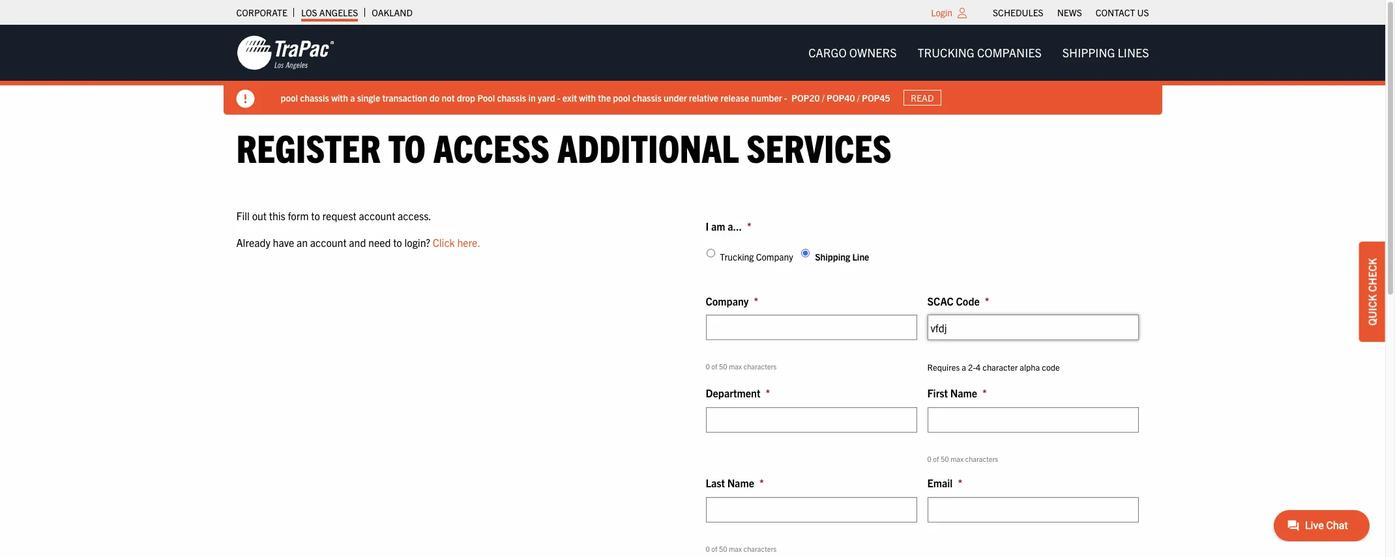 Task type: locate. For each thing, give the bounding box(es) containing it.
alpha
[[1020, 362, 1041, 373]]

1 vertical spatial 0 of 50 max characters
[[928, 454, 999, 464]]

0 vertical spatial max
[[729, 362, 742, 371]]

2 vertical spatial characters
[[744, 545, 777, 554]]

number
[[752, 92, 783, 103]]

0 for last name
[[706, 545, 710, 554]]

name
[[951, 387, 978, 400], [728, 477, 755, 490]]

los angeles
[[301, 7, 358, 18]]

last name *
[[706, 477, 764, 490]]

1 horizontal spatial trucking
[[918, 45, 975, 60]]

0 vertical spatial of
[[712, 362, 718, 371]]

0 horizontal spatial trucking
[[720, 251, 754, 263]]

access.
[[398, 209, 432, 222]]

0 horizontal spatial chassis
[[300, 92, 329, 103]]

trucking inside register to access additional services main content
[[720, 251, 754, 263]]

1 horizontal spatial name
[[951, 387, 978, 400]]

1 vertical spatial characters
[[966, 454, 999, 464]]

2 vertical spatial 0
[[706, 545, 710, 554]]

1 horizontal spatial -
[[785, 92, 788, 103]]

None text field
[[706, 315, 917, 341], [928, 315, 1139, 341], [928, 408, 1139, 433], [706, 315, 917, 341], [928, 315, 1139, 341], [928, 408, 1139, 433]]

characters for last name *
[[744, 545, 777, 554]]

1 vertical spatial name
[[728, 477, 755, 490]]

0 horizontal spatial pool
[[281, 92, 298, 103]]

- left the exit
[[558, 92, 561, 103]]

4
[[976, 362, 981, 373]]

i
[[706, 220, 709, 233]]

* down trucking company
[[754, 295, 759, 308]]

Shipping Line radio
[[802, 249, 810, 258]]

shipping inside shipping lines link
[[1063, 45, 1116, 60]]

schedules link
[[993, 3, 1044, 22]]

pool
[[281, 92, 298, 103], [613, 92, 631, 103]]

register to access additional services main content
[[223, 123, 1163, 558]]

- right number at the right
[[785, 92, 788, 103]]

with left the
[[579, 92, 596, 103]]

department
[[706, 387, 761, 400]]

0 of 50 max characters for company
[[706, 362, 777, 371]]

1 horizontal spatial chassis
[[497, 92, 527, 103]]

* right a...
[[748, 220, 752, 233]]

click
[[433, 236, 455, 249]]

* right email
[[958, 477, 963, 490]]

1 horizontal spatial pool
[[613, 92, 631, 103]]

1 chassis from the left
[[300, 92, 329, 103]]

contact us
[[1096, 7, 1150, 18]]

0 horizontal spatial a
[[350, 92, 355, 103]]

1 vertical spatial company
[[706, 295, 749, 308]]

shipping right shipping line option
[[815, 251, 851, 263]]

solid image
[[236, 90, 255, 108]]

chassis up register
[[300, 92, 329, 103]]

to down transaction
[[388, 123, 426, 171]]

0 for first name
[[928, 454, 932, 464]]

1 vertical spatial to
[[311, 209, 320, 222]]

trucking for trucking companies
[[918, 45, 975, 60]]

0 horizontal spatial company
[[706, 295, 749, 308]]

trucking down login link
[[918, 45, 975, 60]]

0 of 50 max characters
[[706, 362, 777, 371], [928, 454, 999, 464], [706, 545, 777, 554]]

light image
[[958, 8, 967, 18]]

3 chassis from the left
[[633, 92, 662, 103]]

50 for last
[[719, 545, 728, 554]]

*
[[748, 220, 752, 233], [754, 295, 759, 308], [985, 295, 990, 308], [766, 387, 770, 400], [983, 387, 987, 400], [760, 477, 764, 490], [958, 477, 963, 490]]

department *
[[706, 387, 770, 400]]

2 vertical spatial of
[[712, 545, 718, 554]]

2 / from the left
[[858, 92, 860, 103]]

50
[[719, 362, 728, 371], [941, 454, 949, 464], [719, 545, 728, 554]]

of for last
[[712, 545, 718, 554]]

1 horizontal spatial shipping
[[1063, 45, 1116, 60]]

company down trucking company option
[[706, 295, 749, 308]]

0 horizontal spatial -
[[558, 92, 561, 103]]

account
[[359, 209, 396, 222], [310, 236, 347, 249]]

news link
[[1058, 3, 1083, 22]]

login
[[932, 7, 953, 18]]

1 horizontal spatial with
[[579, 92, 596, 103]]

to right form
[[311, 209, 320, 222]]

1 vertical spatial shipping
[[815, 251, 851, 263]]

0 horizontal spatial shipping
[[815, 251, 851, 263]]

1 vertical spatial 0
[[928, 454, 932, 464]]

access
[[434, 123, 550, 171]]

1 vertical spatial a
[[962, 362, 967, 373]]

trucking right trucking company option
[[720, 251, 754, 263]]

click here. link
[[433, 236, 481, 249]]

2 vertical spatial 0 of 50 max characters
[[706, 545, 777, 554]]

0 horizontal spatial /
[[822, 92, 825, 103]]

1 - from the left
[[558, 92, 561, 103]]

0 vertical spatial 50
[[719, 362, 728, 371]]

this
[[269, 209, 286, 222]]

additional
[[558, 123, 739, 171]]

pool right the
[[613, 92, 631, 103]]

name right first
[[951, 387, 978, 400]]

a left single
[[350, 92, 355, 103]]

2 chassis from the left
[[497, 92, 527, 103]]

1 horizontal spatial account
[[359, 209, 396, 222]]

of
[[712, 362, 718, 371], [934, 454, 940, 464], [712, 545, 718, 554]]

1 vertical spatial of
[[934, 454, 940, 464]]

requires
[[928, 362, 960, 373]]

code
[[1042, 362, 1060, 373]]

0 vertical spatial 0
[[706, 362, 710, 371]]

pool right solid icon
[[281, 92, 298, 103]]

/ left 'pop45'
[[858, 92, 860, 103]]

0 horizontal spatial with
[[331, 92, 348, 103]]

0 horizontal spatial account
[[310, 236, 347, 249]]

with left single
[[331, 92, 348, 103]]

trucking for trucking company
[[720, 251, 754, 263]]

shipping for shipping lines
[[1063, 45, 1116, 60]]

fill out this form to request account access.
[[236, 209, 432, 222]]

a...
[[728, 220, 742, 233]]

0 horizontal spatial name
[[728, 477, 755, 490]]

2 vertical spatial to
[[393, 236, 402, 249]]

shipping down news link
[[1063, 45, 1116, 60]]

oakland link
[[372, 3, 413, 22]]

login?
[[405, 236, 431, 249]]

the
[[598, 92, 611, 103]]

None text field
[[706, 408, 917, 433], [706, 498, 917, 523], [928, 498, 1139, 523], [706, 408, 917, 433], [706, 498, 917, 523], [928, 498, 1139, 523]]

/ left pop40
[[822, 92, 825, 103]]

account right an
[[310, 236, 347, 249]]

1 vertical spatial menu bar
[[798, 40, 1160, 66]]

register
[[236, 123, 381, 171]]

pool chassis with a single transaction  do not drop pool chassis in yard -  exit with the pool chassis under relative release number -  pop20 / pop40 / pop45
[[281, 92, 891, 103]]

schedules
[[993, 7, 1044, 18]]

0 vertical spatial shipping
[[1063, 45, 1116, 60]]

cargo owners
[[809, 45, 897, 60]]

1 vertical spatial 50
[[941, 454, 949, 464]]

0 vertical spatial name
[[951, 387, 978, 400]]

0 vertical spatial company
[[756, 251, 794, 263]]

2 vertical spatial 50
[[719, 545, 728, 554]]

company left shipping line option
[[756, 251, 794, 263]]

characters
[[744, 362, 777, 371], [966, 454, 999, 464], [744, 545, 777, 554]]

chassis left under
[[633, 92, 662, 103]]

0 vertical spatial 0 of 50 max characters
[[706, 362, 777, 371]]

0 vertical spatial characters
[[744, 362, 777, 371]]

chassis
[[300, 92, 329, 103], [497, 92, 527, 103], [633, 92, 662, 103]]

2 with from the left
[[579, 92, 596, 103]]

characters for first name *
[[966, 454, 999, 464]]

/
[[822, 92, 825, 103], [858, 92, 860, 103]]

menu bar
[[987, 3, 1156, 22], [798, 40, 1160, 66]]

0 vertical spatial to
[[388, 123, 426, 171]]

shipping line
[[815, 251, 870, 263]]

0 vertical spatial menu bar
[[987, 3, 1156, 22]]

0 vertical spatial a
[[350, 92, 355, 103]]

and
[[349, 236, 366, 249]]

chassis left in
[[497, 92, 527, 103]]

quick check
[[1367, 258, 1380, 326]]

name for first name
[[951, 387, 978, 400]]

name right last
[[728, 477, 755, 490]]

max
[[729, 362, 742, 371], [951, 454, 964, 464], [729, 545, 742, 554]]

0 vertical spatial account
[[359, 209, 396, 222]]

0 vertical spatial trucking
[[918, 45, 975, 60]]

menu bar containing schedules
[[987, 3, 1156, 22]]

to right need on the left of the page
[[393, 236, 402, 249]]

shipping inside register to access additional services main content
[[815, 251, 851, 263]]

shipping
[[1063, 45, 1116, 60], [815, 251, 851, 263]]

company
[[756, 251, 794, 263], [706, 295, 749, 308]]

a left the 2-
[[962, 362, 967, 373]]

max for company
[[729, 362, 742, 371]]

quick check link
[[1360, 242, 1386, 342]]

a
[[350, 92, 355, 103], [962, 362, 967, 373]]

trucking companies
[[918, 45, 1042, 60]]

a inside banner
[[350, 92, 355, 103]]

1 with from the left
[[331, 92, 348, 103]]

1 horizontal spatial a
[[962, 362, 967, 373]]

trucking
[[918, 45, 975, 60], [720, 251, 754, 263]]

banner
[[0, 25, 1396, 115]]

1 horizontal spatial /
[[858, 92, 860, 103]]

1 vertical spatial max
[[951, 454, 964, 464]]

first
[[928, 387, 948, 400]]

1 vertical spatial trucking
[[720, 251, 754, 263]]

us
[[1138, 7, 1150, 18]]

2 horizontal spatial chassis
[[633, 92, 662, 103]]

-
[[558, 92, 561, 103], [785, 92, 788, 103]]

account up need on the left of the page
[[359, 209, 396, 222]]

2 vertical spatial max
[[729, 545, 742, 554]]



Task type: describe. For each thing, give the bounding box(es) containing it.
need
[[369, 236, 391, 249]]

services
[[747, 123, 892, 171]]

scac code *
[[928, 295, 990, 308]]

los angeles link
[[301, 3, 358, 22]]

owners
[[850, 45, 897, 60]]

corporate
[[236, 7, 288, 18]]

email
[[928, 477, 953, 490]]

cargo
[[809, 45, 847, 60]]

first name *
[[928, 387, 987, 400]]

exit
[[563, 92, 577, 103]]

have
[[273, 236, 294, 249]]

register to access additional services
[[236, 123, 892, 171]]

of for company
[[712, 362, 718, 371]]

login link
[[932, 7, 953, 18]]

scac
[[928, 295, 954, 308]]

yard
[[538, 92, 555, 103]]

cargo owners link
[[798, 40, 908, 66]]

relative
[[689, 92, 719, 103]]

pop45
[[862, 92, 891, 103]]

1 / from the left
[[822, 92, 825, 103]]

trucking companies link
[[908, 40, 1053, 66]]

not
[[442, 92, 455, 103]]

menu bar containing cargo owners
[[798, 40, 1160, 66]]

line
[[853, 251, 870, 263]]

1 horizontal spatial company
[[756, 251, 794, 263]]

* right last
[[760, 477, 764, 490]]

0 of 50 max characters for last name
[[706, 545, 777, 554]]

drop
[[457, 92, 476, 103]]

pop40
[[827, 92, 855, 103]]

quick
[[1367, 294, 1380, 326]]

max for first
[[951, 454, 964, 464]]

2-
[[969, 362, 976, 373]]

* right code
[[985, 295, 990, 308]]

50 for first
[[941, 454, 949, 464]]

release
[[721, 92, 750, 103]]

oakland
[[372, 7, 413, 18]]

2 - from the left
[[785, 92, 788, 103]]

an
[[297, 236, 308, 249]]

2 pool from the left
[[613, 92, 631, 103]]

here.
[[458, 236, 481, 249]]

already have an account and need to login? click here.
[[236, 236, 481, 249]]

form
[[288, 209, 309, 222]]

request
[[323, 209, 357, 222]]

shipping lines link
[[1053, 40, 1160, 66]]

0 for company
[[706, 362, 710, 371]]

single
[[357, 92, 380, 103]]

angeles
[[320, 7, 358, 18]]

Trucking Company radio
[[707, 249, 715, 258]]

under
[[664, 92, 687, 103]]

character
[[983, 362, 1018, 373]]

read link
[[904, 90, 942, 106]]

trucking company
[[720, 251, 794, 263]]

los
[[301, 7, 317, 18]]

do
[[430, 92, 440, 103]]

* down requires a 2-4 character alpha code
[[983, 387, 987, 400]]

already
[[236, 236, 271, 249]]

shipping for shipping line
[[815, 251, 851, 263]]

a inside main content
[[962, 362, 967, 373]]

of for first
[[934, 454, 940, 464]]

email *
[[928, 477, 963, 490]]

out
[[252, 209, 267, 222]]

1 pool from the left
[[281, 92, 298, 103]]

last
[[706, 477, 725, 490]]

i am a... *
[[706, 220, 752, 233]]

max for last
[[729, 545, 742, 554]]

pool
[[478, 92, 495, 103]]

1 vertical spatial account
[[310, 236, 347, 249]]

check
[[1367, 258, 1380, 292]]

read
[[911, 92, 934, 104]]

requires a 2-4 character alpha code
[[928, 362, 1060, 373]]

0 of 50 max characters for first name
[[928, 454, 999, 464]]

characters for company *
[[744, 362, 777, 371]]

los angeles image
[[236, 35, 334, 71]]

company *
[[706, 295, 759, 308]]

in
[[529, 92, 536, 103]]

companies
[[978, 45, 1042, 60]]

news
[[1058, 7, 1083, 18]]

am
[[712, 220, 726, 233]]

code
[[957, 295, 980, 308]]

* right department
[[766, 387, 770, 400]]

banner containing cargo owners
[[0, 25, 1396, 115]]

fill
[[236, 209, 250, 222]]

contact us link
[[1096, 3, 1150, 22]]

name for last name
[[728, 477, 755, 490]]

transaction
[[383, 92, 428, 103]]

pop20
[[792, 92, 820, 103]]

lines
[[1118, 45, 1150, 60]]

contact
[[1096, 7, 1136, 18]]

shipping lines
[[1063, 45, 1150, 60]]

50 for company
[[719, 362, 728, 371]]

corporate link
[[236, 3, 288, 22]]



Task type: vqa. For each thing, say whether or not it's contained in the screenshot.
am
yes



